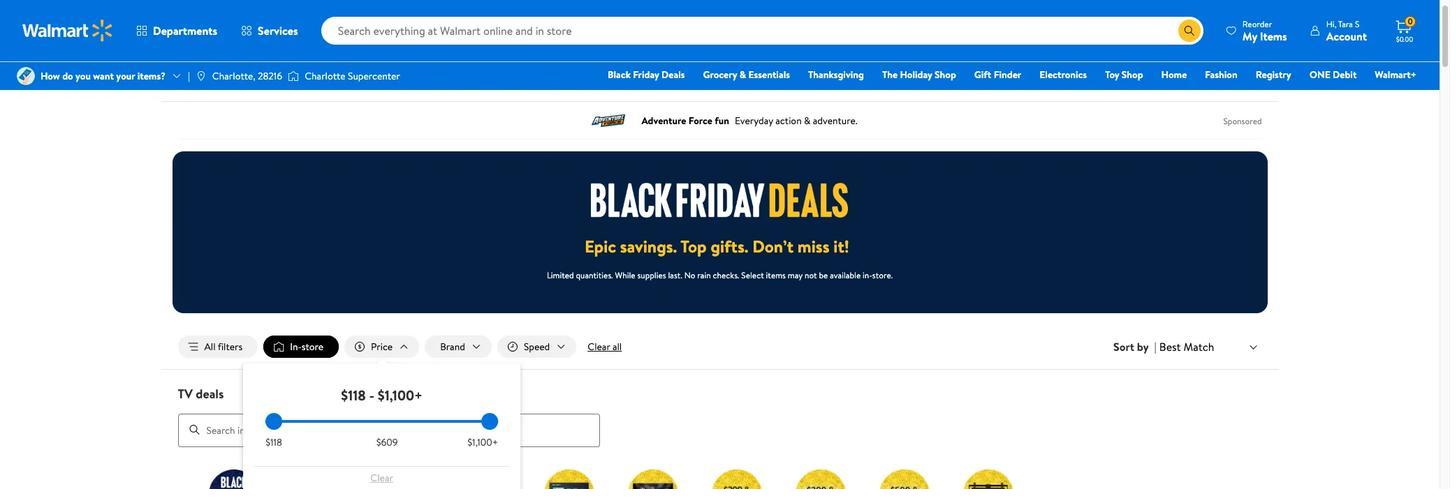 Task type: vqa. For each thing, say whether or not it's contained in the screenshot.
"Sort by |"
yes



Task type: locate. For each thing, give the bounding box(es) containing it.
0 horizontal spatial $118
[[266, 436, 282, 450]]

departments
[[153, 23, 217, 38]]

home link
[[1156, 67, 1194, 82]]

tvs
[[240, 76, 253, 90]]

black
[[608, 68, 631, 82]]

one debit link
[[1304, 67, 1364, 82]]

registry
[[1256, 68, 1292, 82]]

| right by
[[1155, 340, 1157, 355]]

all
[[613, 340, 622, 354]]

fashion
[[1206, 68, 1238, 82]]

match
[[1184, 340, 1215, 355]]

hi,
[[1327, 18, 1337, 30]]

walmart+ link
[[1369, 67, 1423, 82]]

 image left how
[[17, 67, 35, 85]]

it!
[[834, 235, 850, 259]]

friday
[[633, 68, 659, 82]]

shop right toy at top right
[[1122, 68, 1144, 82]]

items
[[766, 270, 786, 282]]

sort
[[1114, 340, 1135, 355]]

home
[[1162, 68, 1187, 82]]

0 horizontal spatial electronics
[[178, 76, 225, 90]]

 image for charlotte, 28216
[[196, 71, 207, 82]]

1 horizontal spatial  image
[[196, 71, 207, 82]]

electronics left toy at top right
[[1040, 68, 1087, 82]]

walmart image
[[22, 20, 113, 42]]

|
[[188, 69, 190, 83], [1155, 340, 1157, 355]]

electronics
[[1040, 68, 1087, 82], [178, 76, 225, 90]]

electronics link
[[1034, 67, 1094, 82], [178, 76, 225, 90]]

0 vertical spatial clear
[[588, 340, 610, 354]]

 image left / at the top left of the page
[[196, 71, 207, 82]]

shop
[[935, 68, 957, 82], [1122, 68, 1144, 82]]

1 vertical spatial $118
[[266, 436, 282, 450]]

1 vertical spatial clear
[[371, 472, 393, 486]]

tara
[[1339, 18, 1354, 30]]

s
[[1356, 18, 1360, 30]]

1 shop from the left
[[935, 68, 957, 82]]

services button
[[229, 14, 310, 48]]

reorder my items
[[1243, 18, 1288, 44]]

4k tvs image
[[628, 470, 678, 490]]

electronics link left / at the top left of the page
[[178, 76, 225, 90]]

| right the items?
[[188, 69, 190, 83]]

in-store
[[290, 340, 324, 354]]

thanksgiving link
[[802, 67, 871, 82]]

clear inside sort and filter section element
[[588, 340, 610, 354]]

clear down $609 at the left bottom of page
[[371, 472, 393, 486]]

you
[[76, 69, 91, 83]]

gift finder
[[975, 68, 1022, 82]]

deals
[[662, 68, 685, 82]]

electronics left / at the top left of the page
[[178, 76, 225, 90]]

gift
[[975, 68, 992, 82]]

0 horizontal spatial shop
[[935, 68, 957, 82]]

miss
[[798, 235, 830, 259]]

$118 - $1,100+
[[341, 387, 423, 405]]

0 horizontal spatial electronics link
[[178, 76, 225, 90]]

quantities.
[[576, 270, 613, 282]]

fashion link
[[1199, 67, 1244, 82]]

supplies
[[638, 270, 666, 282]]

2 shop from the left
[[1122, 68, 1144, 82]]

checks.
[[713, 270, 740, 282]]

electronics / tvs
[[178, 76, 253, 90]]

walmart black friday deals for days image
[[592, 183, 849, 218]]

the holiday shop link
[[876, 67, 963, 82]]

1 horizontal spatial electronics
[[1040, 68, 1087, 82]]

not
[[805, 270, 817, 282]]

0 horizontal spatial clear
[[371, 472, 393, 486]]

the
[[883, 68, 898, 82]]

$118 for $118 - $1,100+
[[341, 387, 366, 405]]

0 horizontal spatial $1,100+
[[378, 387, 423, 405]]

$0.00
[[1397, 34, 1414, 44]]

1 horizontal spatial |
[[1155, 340, 1157, 355]]

1 vertical spatial |
[[1155, 340, 1157, 355]]

speed button
[[497, 336, 577, 359]]

limited quantities. while supplies last. no rain checks. select items may not be available in-store.
[[547, 270, 893, 282]]

all filters button
[[178, 336, 258, 359]]

shop right the holiday
[[935, 68, 957, 82]]

clear for clear all
[[588, 340, 610, 354]]

0 vertical spatial $118
[[341, 387, 366, 405]]

clear for clear
[[371, 472, 393, 486]]

0 horizontal spatial  image
[[17, 67, 35, 85]]

Walmart Site-Wide search field
[[321, 17, 1204, 45]]

finder
[[994, 68, 1022, 82]]

departments button
[[124, 14, 229, 48]]

may
[[788, 270, 803, 282]]

1 horizontal spatial $118
[[341, 387, 366, 405]]

 image right the 28216
[[288, 69, 299, 83]]

search icon image
[[1184, 25, 1196, 36]]

$118 for $118
[[266, 436, 282, 450]]

toy
[[1106, 68, 1120, 82]]

1 horizontal spatial electronics link
[[1034, 67, 1094, 82]]

speed
[[524, 340, 550, 354]]

how do you want your items?
[[41, 69, 166, 83]]

$1108 range field
[[266, 421, 498, 424]]

services
[[258, 23, 298, 38]]

charlotte,
[[212, 69, 256, 83]]

1 horizontal spatial $1,100+
[[468, 436, 498, 450]]

&
[[740, 68, 746, 82]]

sort and filter section element
[[161, 325, 1279, 370]]

clear left all
[[588, 340, 610, 354]]

2 horizontal spatial  image
[[288, 69, 299, 83]]

 image
[[17, 67, 35, 85], [288, 69, 299, 83], [196, 71, 207, 82]]

clear
[[588, 340, 610, 354], [371, 472, 393, 486]]

$1,100+
[[378, 387, 423, 405], [468, 436, 498, 450]]

price
[[371, 340, 393, 354]]

electronics link left toy at top right
[[1034, 67, 1094, 82]]

| inside sort and filter section element
[[1155, 340, 1157, 355]]

0 horizontal spatial |
[[188, 69, 190, 83]]

supercenter
[[348, 69, 400, 83]]

0
[[1408, 16, 1413, 27]]

1 horizontal spatial shop
[[1122, 68, 1144, 82]]

how
[[41, 69, 60, 83]]

1 horizontal spatial clear
[[588, 340, 610, 354]]

clear button
[[266, 468, 498, 490]]

 image for charlotte supercenter
[[288, 69, 299, 83]]

clear all
[[588, 340, 622, 354]]

toy shop
[[1106, 68, 1144, 82]]

all filters
[[204, 340, 243, 354]]



Task type: describe. For each thing, give the bounding box(es) containing it.
epic
[[585, 235, 616, 259]]

0 $0.00
[[1397, 16, 1414, 44]]

0 vertical spatial $1,100+
[[378, 387, 423, 405]]

in-
[[863, 270, 873, 282]]

holiday
[[900, 68, 933, 82]]

the holiday shop
[[883, 68, 957, 82]]

grocery & essentials
[[703, 68, 790, 82]]

$118 range field
[[266, 421, 498, 424]]

smart tvs image
[[544, 470, 594, 490]]

best
[[1160, 340, 1181, 355]]

grocery
[[703, 68, 737, 82]]

reorder
[[1243, 18, 1273, 30]]

pick up today image
[[376, 470, 427, 490]]

items
[[1261, 28, 1288, 44]]

tvs $300 & under image
[[796, 470, 846, 490]]

one
[[1310, 68, 1331, 82]]

electronics for electronics
[[1040, 68, 1087, 82]]

electronics for electronics / tvs
[[178, 76, 225, 90]]

select
[[742, 270, 764, 282]]

limited
[[547, 270, 574, 282]]

deals
[[196, 386, 224, 403]]

sort by |
[[1114, 340, 1157, 355]]

store
[[302, 340, 324, 354]]

best match button
[[1157, 338, 1262, 357]]

charlotte
[[305, 69, 346, 83]]

debit
[[1333, 68, 1357, 82]]

top
[[681, 235, 707, 259]]

available
[[830, 270, 861, 282]]

by
[[1138, 340, 1149, 355]]

1 vertical spatial $1,100+
[[468, 436, 498, 450]]

walmart+
[[1375, 68, 1417, 82]]

Search in TV deals search field
[[178, 414, 600, 448]]

last.
[[668, 270, 683, 282]]

brand
[[440, 340, 465, 354]]

brand button
[[425, 336, 492, 359]]

search image
[[189, 425, 200, 436]]

Search search field
[[321, 17, 1204, 45]]

hi, tara s account
[[1327, 18, 1368, 44]]

shop all deals image
[[209, 470, 259, 490]]

tvs $500 & under image
[[879, 470, 930, 490]]

clear all button
[[582, 336, 628, 359]]

your
[[116, 69, 135, 83]]

registry link
[[1250, 67, 1298, 82]]

toy shop link
[[1099, 67, 1150, 82]]

0 vertical spatial |
[[188, 69, 190, 83]]

tvs $200 & under image
[[712, 470, 762, 490]]

$609
[[376, 436, 398, 450]]

account
[[1327, 28, 1368, 44]]

don't
[[753, 235, 794, 259]]

tv deals
[[178, 386, 224, 403]]

one debit
[[1310, 68, 1357, 82]]

want
[[93, 69, 114, 83]]

my
[[1243, 28, 1258, 44]]

black friday deals
[[608, 68, 685, 82]]

tv
[[178, 386, 193, 403]]

charlotte supercenter
[[305, 69, 400, 83]]

filters
[[218, 340, 243, 354]]

black friday deals link
[[602, 67, 691, 82]]

items?
[[137, 69, 166, 83]]

essentials
[[749, 68, 790, 82]]

epic savings. top gifts. don't miss it!
[[585, 235, 850, 259]]

charlotte, 28216
[[212, 69, 282, 83]]

in-store button
[[264, 336, 339, 359]]

sponsored
[[1224, 115, 1262, 127]]

28216
[[258, 69, 282, 83]]

while
[[615, 270, 636, 282]]

savings.
[[620, 235, 677, 259]]

TV deals search field
[[161, 386, 1279, 448]]

thanksgiving
[[809, 68, 864, 82]]

gifts.
[[711, 235, 749, 259]]

tv mounts image
[[963, 470, 1014, 490]]

all
[[204, 340, 216, 354]]

best match
[[1160, 340, 1215, 355]]

 image for how do you want your items?
[[17, 67, 35, 85]]

/
[[231, 76, 234, 90]]

gift finder link
[[968, 67, 1028, 82]]

do
[[62, 69, 73, 83]]



